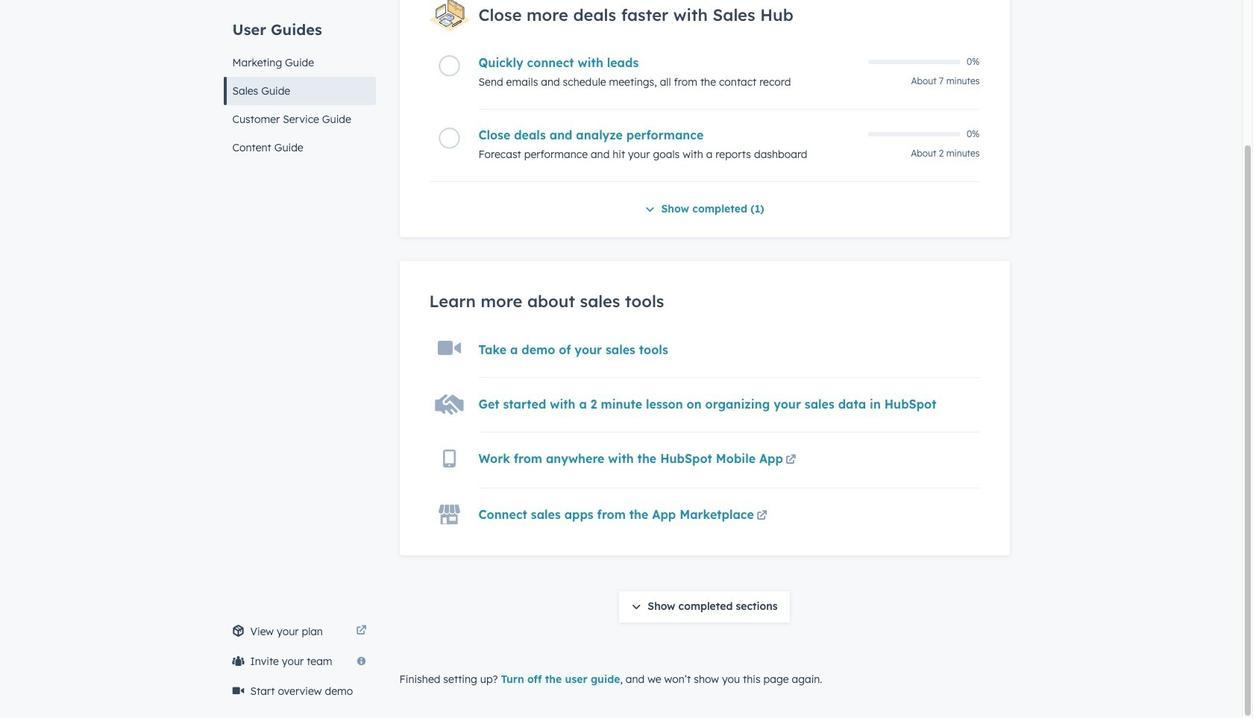 Task type: vqa. For each thing, say whether or not it's contained in the screenshot.
the bottom Service
no



Task type: describe. For each thing, give the bounding box(es) containing it.
user guides element
[[224, 0, 376, 162]]

1 horizontal spatial link opens in a new window image
[[786, 452, 797, 470]]

1 vertical spatial link opens in a new window image
[[356, 626, 367, 637]]



Task type: locate. For each thing, give the bounding box(es) containing it.
link opens in a new window image
[[786, 452, 797, 470], [356, 626, 367, 637]]

link opens in a new window image
[[786, 455, 797, 466], [757, 508, 768, 526], [757, 511, 768, 522], [356, 623, 367, 641]]

0 vertical spatial link opens in a new window image
[[786, 452, 797, 470]]

0 horizontal spatial link opens in a new window image
[[356, 626, 367, 637]]



